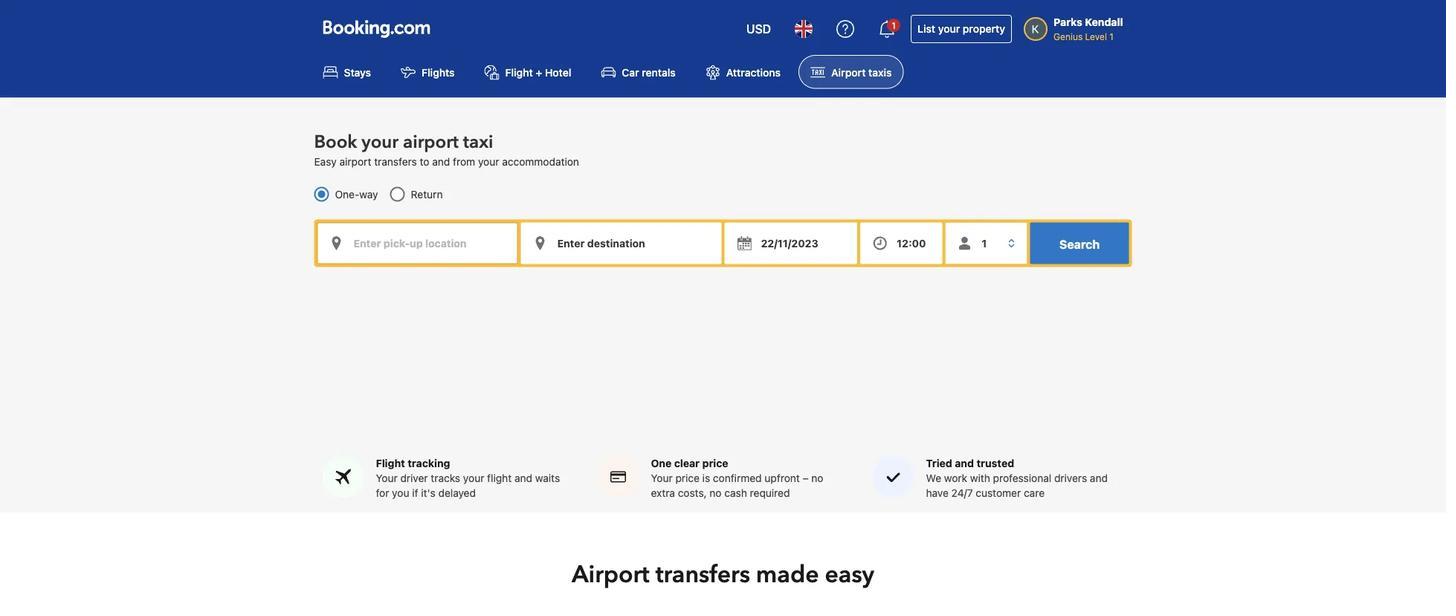 Task type: locate. For each thing, give the bounding box(es) containing it.
24/7
[[952, 488, 973, 500]]

1
[[892, 20, 896, 30], [1110, 31, 1114, 42]]

1 left list
[[892, 20, 896, 30]]

your up 'for'
[[376, 473, 398, 485]]

easy
[[825, 559, 875, 592]]

taxis
[[869, 66, 892, 78]]

car rentals link
[[589, 55, 688, 89]]

1 horizontal spatial your
[[651, 473, 673, 485]]

no
[[812, 473, 824, 485], [710, 488, 722, 500]]

price up is
[[702, 458, 728, 470]]

1 right level
[[1110, 31, 1114, 42]]

confirmed
[[713, 473, 762, 485]]

kendall
[[1085, 16, 1123, 28]]

1 horizontal spatial transfers
[[656, 559, 750, 592]]

0 horizontal spatial airport
[[339, 155, 371, 168]]

made
[[756, 559, 819, 592]]

1 horizontal spatial airport
[[831, 66, 866, 78]]

tracks
[[431, 473, 460, 485]]

flight for flight tracking your driver tracks your flight and waits for you if it's delayed
[[376, 458, 405, 470]]

drivers
[[1054, 473, 1087, 485]]

your inside flight tracking your driver tracks your flight and waits for you if it's delayed
[[376, 473, 398, 485]]

easy
[[314, 155, 337, 168]]

0 vertical spatial price
[[702, 458, 728, 470]]

one clear price your price is confirmed upfront – no extra costs, no cash required
[[651, 458, 824, 500]]

your down one
[[651, 473, 673, 485]]

usd
[[747, 22, 771, 36]]

0 horizontal spatial no
[[710, 488, 722, 500]]

airport taxis
[[831, 66, 892, 78]]

airport down book
[[339, 155, 371, 168]]

flights
[[422, 66, 455, 78]]

no right –
[[812, 473, 824, 485]]

tried
[[926, 458, 953, 470]]

if
[[412, 488, 418, 500]]

cash
[[725, 488, 747, 500]]

0 horizontal spatial your
[[376, 473, 398, 485]]

flight
[[487, 473, 512, 485]]

price down clear
[[676, 473, 700, 485]]

0 vertical spatial airport
[[831, 66, 866, 78]]

flight up driver
[[376, 458, 405, 470]]

0 vertical spatial airport
[[403, 130, 459, 155]]

1 vertical spatial transfers
[[656, 559, 750, 592]]

book your airport taxi easy airport transfers to and from your accommodation
[[314, 130, 579, 168]]

clear
[[674, 458, 700, 470]]

parks kendall genius level 1
[[1054, 16, 1123, 42]]

1 inside parks kendall genius level 1
[[1110, 31, 1114, 42]]

your
[[376, 473, 398, 485], [651, 473, 673, 485]]

and right flight
[[515, 473, 532, 485]]

2 your from the left
[[651, 473, 673, 485]]

transfers
[[374, 155, 417, 168], [656, 559, 750, 592]]

flight inside flight tracking your driver tracks your flight and waits for you if it's delayed
[[376, 458, 405, 470]]

0 horizontal spatial airport
[[572, 559, 650, 592]]

airport for airport transfers made easy
[[572, 559, 650, 592]]

Enter pick-up location text field
[[317, 223, 518, 264]]

to
[[420, 155, 429, 168]]

0 horizontal spatial 1
[[892, 20, 896, 30]]

flight tracking your driver tracks your flight and waits for you if it's delayed
[[376, 458, 560, 500]]

airport
[[403, 130, 459, 155], [339, 155, 371, 168]]

flight left +
[[505, 66, 533, 78]]

1 button
[[869, 11, 905, 47]]

1 vertical spatial 1
[[1110, 31, 1114, 42]]

1 vertical spatial flight
[[376, 458, 405, 470]]

search button
[[1030, 223, 1129, 264]]

airport up the to on the top of the page
[[403, 130, 459, 155]]

driver
[[400, 473, 428, 485]]

no down is
[[710, 488, 722, 500]]

1 your from the left
[[376, 473, 398, 485]]

flight
[[505, 66, 533, 78], [376, 458, 405, 470]]

your inside flight tracking your driver tracks your flight and waits for you if it's delayed
[[463, 473, 484, 485]]

with
[[970, 473, 990, 485]]

way
[[359, 188, 378, 200]]

Enter destination text field
[[521, 223, 722, 264]]

flight + hotel link
[[473, 55, 583, 89]]

1 vertical spatial airport
[[572, 559, 650, 592]]

price
[[702, 458, 728, 470], [676, 473, 700, 485]]

0 horizontal spatial price
[[676, 473, 700, 485]]

attractions
[[726, 66, 781, 78]]

your up delayed
[[463, 473, 484, 485]]

0 horizontal spatial transfers
[[374, 155, 417, 168]]

1 horizontal spatial price
[[702, 458, 728, 470]]

attractions link
[[694, 55, 793, 89]]

0 horizontal spatial flight
[[376, 458, 405, 470]]

and
[[432, 155, 450, 168], [955, 458, 974, 470], [515, 473, 532, 485], [1090, 473, 1108, 485]]

you
[[392, 488, 409, 500]]

flight + hotel
[[505, 66, 571, 78]]

1 horizontal spatial flight
[[505, 66, 533, 78]]

care
[[1024, 488, 1045, 500]]

car
[[622, 66, 639, 78]]

1 horizontal spatial no
[[812, 473, 824, 485]]

one-
[[335, 188, 359, 200]]

flights link
[[389, 55, 467, 89]]

work
[[944, 473, 968, 485]]

airport
[[831, 66, 866, 78], [572, 559, 650, 592]]

your
[[938, 23, 960, 35], [362, 130, 399, 155], [478, 155, 499, 168], [463, 473, 484, 485]]

0 vertical spatial flight
[[505, 66, 533, 78]]

22/11/2023 button
[[725, 223, 858, 264]]

1 horizontal spatial 1
[[1110, 31, 1114, 42]]

0 vertical spatial transfers
[[374, 155, 417, 168]]

and right the to on the top of the page
[[432, 155, 450, 168]]

tracking
[[408, 458, 450, 470]]

and right drivers
[[1090, 473, 1108, 485]]

0 vertical spatial 1
[[892, 20, 896, 30]]

list your property
[[918, 23, 1005, 35]]

airport for airport taxis
[[831, 66, 866, 78]]

parks
[[1054, 16, 1083, 28]]



Task type: vqa. For each thing, say whether or not it's contained in the screenshot.
Genius
yes



Task type: describe. For each thing, give the bounding box(es) containing it.
stays link
[[311, 55, 383, 89]]

one
[[651, 458, 672, 470]]

transfers inside book your airport taxi easy airport transfers to and from your accommodation
[[374, 155, 417, 168]]

is
[[703, 473, 710, 485]]

waits
[[535, 473, 560, 485]]

1 vertical spatial no
[[710, 488, 722, 500]]

it's
[[421, 488, 436, 500]]

extra
[[651, 488, 675, 500]]

required
[[750, 488, 790, 500]]

list
[[918, 23, 936, 35]]

your inside one clear price your price is confirmed upfront – no extra costs, no cash required
[[651, 473, 673, 485]]

flight for flight + hotel
[[505, 66, 533, 78]]

hotel
[[545, 66, 571, 78]]

your down taxi
[[478, 155, 499, 168]]

search
[[1060, 237, 1100, 251]]

taxi
[[463, 130, 493, 155]]

book
[[314, 130, 357, 155]]

delayed
[[438, 488, 476, 500]]

1 vertical spatial price
[[676, 473, 700, 485]]

property
[[963, 23, 1005, 35]]

accommodation
[[502, 155, 579, 168]]

your right list
[[938, 23, 960, 35]]

return
[[411, 188, 443, 200]]

your right book
[[362, 130, 399, 155]]

one-way
[[335, 188, 378, 200]]

for
[[376, 488, 389, 500]]

usd button
[[738, 11, 780, 47]]

we
[[926, 473, 942, 485]]

upfront
[[765, 473, 800, 485]]

12:00
[[897, 237, 926, 249]]

genius
[[1054, 31, 1083, 42]]

tried and trusted we work with professional drivers and have 24/7 customer care
[[926, 458, 1108, 500]]

+
[[536, 66, 542, 78]]

stays
[[344, 66, 371, 78]]

have
[[926, 488, 949, 500]]

1 vertical spatial airport
[[339, 155, 371, 168]]

22/11/2023
[[761, 237, 819, 249]]

and inside book your airport taxi easy airport transfers to and from your accommodation
[[432, 155, 450, 168]]

trusted
[[977, 458, 1015, 470]]

airport taxis link
[[799, 55, 904, 89]]

1 horizontal spatial airport
[[403, 130, 459, 155]]

booking.com online hotel reservations image
[[323, 20, 430, 38]]

0 vertical spatial no
[[812, 473, 824, 485]]

1 inside button
[[892, 20, 896, 30]]

car rentals
[[622, 66, 676, 78]]

costs,
[[678, 488, 707, 500]]

12:00 button
[[861, 223, 942, 264]]

customer
[[976, 488, 1021, 500]]

and up work
[[955, 458, 974, 470]]

list your property link
[[911, 15, 1012, 43]]

rentals
[[642, 66, 676, 78]]

–
[[803, 473, 809, 485]]

level
[[1085, 31, 1107, 42]]

and inside flight tracking your driver tracks your flight and waits for you if it's delayed
[[515, 473, 532, 485]]

professional
[[993, 473, 1052, 485]]

airport transfers made easy
[[572, 559, 875, 592]]

from
[[453, 155, 475, 168]]



